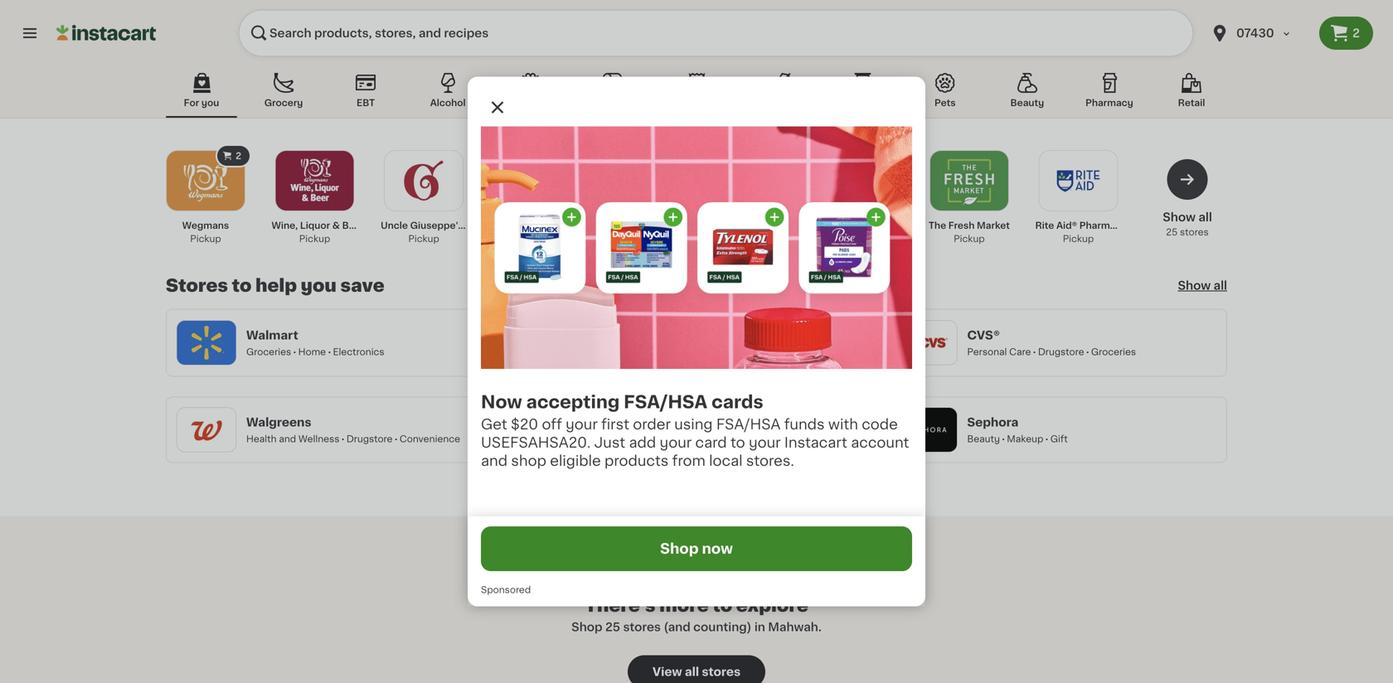 Task type: locate. For each thing, give the bounding box(es) containing it.
0 vertical spatial stores
[[1180, 228, 1209, 237]]

0 horizontal spatial off
[[542, 418, 562, 432]]

alcohol button
[[412, 70, 484, 118]]

instacart image
[[56, 23, 156, 43]]

$20
[[625, 237, 643, 246], [511, 418, 538, 432]]

now accepting fsa/hsa cards dialog
[[468, 77, 926, 607]]

retail
[[1178, 98, 1205, 107]]

0 horizontal spatial groceries
[[246, 348, 291, 357]]

fsa/hsa
[[624, 393, 708, 411], [716, 418, 781, 432]]

petco pet supplies
[[607, 417, 664, 444]]

and inside walgreens health and wellness drugstore convenience
[[279, 435, 296, 444]]

to left help
[[232, 277, 252, 294]]

1 horizontal spatial off
[[646, 237, 659, 246]]

pickup inside the fresh market pickup
[[954, 234, 985, 243]]

0 vertical spatial 25
[[1166, 228, 1178, 237]]

1 horizontal spatial all
[[1199, 211, 1212, 223]]

25 inside show all 25 stores
[[1166, 228, 1178, 237]]

just
[[594, 436, 625, 450]]

0 horizontal spatial your
[[566, 418, 598, 432]]

pickup down aid®
[[1063, 234, 1094, 243]]

help
[[255, 277, 297, 294]]

drugstore
[[1038, 348, 1084, 357], [347, 435, 393, 444]]

drugstore right care
[[1038, 348, 1084, 357]]

pickup down &
[[736, 234, 767, 243]]

0 horizontal spatial $20
[[511, 418, 538, 432]]

all for show all 25 stores
[[1199, 211, 1212, 223]]

stores
[[1180, 228, 1209, 237], [623, 622, 661, 633], [702, 666, 741, 678]]

0 horizontal spatial shop
[[572, 622, 603, 633]]

rite
[[1035, 221, 1054, 230]]

0 horizontal spatial you
[[201, 98, 219, 107]]

you right help
[[301, 277, 337, 294]]

0 horizontal spatial aldi
[[522, 221, 544, 230]]

pickup down leonard's
[[845, 234, 876, 243]]

0 vertical spatial drugstore
[[1038, 348, 1084, 357]]

your up from
[[660, 436, 692, 450]]

0 horizontal spatial and
[[279, 435, 296, 444]]

1 horizontal spatial groceries
[[607, 355, 652, 364]]

1 vertical spatial off
[[542, 418, 562, 432]]

1 horizontal spatial shop
[[660, 542, 699, 556]]

you inside for you button
[[201, 98, 219, 107]]

more
[[659, 597, 709, 614]]

0 horizontal spatial beauty
[[967, 435, 1000, 444]]

makeup
[[1007, 435, 1044, 444]]

you right for at the top of the page
[[201, 98, 219, 107]]

fsa/hsa up "order"
[[624, 393, 708, 411]]

1 vertical spatial all
[[1214, 280, 1227, 292]]

0 horizontal spatial drugstore
[[347, 435, 393, 444]]

1 horizontal spatial fsa/hsa
[[716, 418, 781, 432]]

beauty
[[1011, 98, 1044, 107], [967, 435, 1000, 444]]

1 vertical spatial $20
[[511, 418, 538, 432]]

0 vertical spatial 2
[[1353, 27, 1360, 39]]

grocery
[[264, 98, 303, 107]]

0 vertical spatial show
[[1163, 211, 1196, 223]]

shop down there's
[[572, 622, 603, 633]]

1 vertical spatial show
[[1178, 280, 1211, 292]]

pickup down fresh
[[954, 234, 985, 243]]

now accepting fsa/hsa cards get $20 off your first order using fsa/hsa funds with code usefsahsa20. just add your card to your instacart account and shop eligible products from local stores.
[[481, 393, 913, 468]]

save
[[340, 277, 384, 294]]

all inside view all stores button
[[685, 666, 699, 678]]

usefsahsa20.
[[481, 436, 591, 450]]

0 vertical spatial to
[[232, 277, 252, 294]]

stores down there's
[[623, 622, 661, 633]]

2 vertical spatial all
[[685, 666, 699, 678]]

pickup link
[[272, 150, 358, 245]]

aid®
[[1057, 221, 1077, 230]]

beauty down sephora
[[967, 435, 1000, 444]]

for you button
[[166, 70, 237, 118]]

1 horizontal spatial and
[[481, 454, 508, 468]]

2 vertical spatial shop
[[572, 622, 603, 633]]

and down walgreens
[[279, 435, 296, 444]]

1 horizontal spatial you
[[301, 277, 337, 294]]

there's
[[585, 597, 656, 614]]

all for view all stores
[[685, 666, 699, 678]]

0 horizontal spatial 2
[[236, 151, 241, 160]]

mahwah.
[[768, 622, 822, 633]]

2 inside stores to help you save tab panel
[[236, 151, 241, 160]]

wellness
[[298, 435, 340, 444]]

0 horizontal spatial fsa/hsa
[[624, 393, 708, 411]]

1 vertical spatial beauty
[[967, 435, 1000, 444]]

and
[[279, 435, 296, 444], [481, 454, 508, 468]]

show inside show all 25 stores
[[1163, 211, 1196, 223]]

0 horizontal spatial all
[[685, 666, 699, 678]]

0 vertical spatial aldi
[[522, 221, 544, 230]]

to up counting)
[[713, 597, 732, 614]]

2 button
[[1320, 17, 1373, 50]]

1 vertical spatial you
[[301, 277, 337, 294]]

1 vertical spatial and
[[481, 454, 508, 468]]

off down the building
[[646, 237, 659, 246]]

aldi inside aldi pickup
[[522, 221, 544, 230]]

pharmacy left retail
[[1086, 98, 1134, 107]]

0 vertical spatial $20
[[625, 237, 643, 246]]

0 vertical spatial you
[[201, 98, 219, 107]]

alcohol
[[430, 98, 466, 107]]

convenience
[[400, 435, 460, 444]]

pickup
[[190, 234, 221, 243], [299, 234, 330, 243], [408, 234, 439, 243], [517, 234, 549, 243], [736, 234, 767, 243], [845, 234, 876, 243], [954, 234, 985, 243], [1063, 234, 1094, 243], [618, 340, 650, 349]]

tin building $20 off
[[615, 221, 670, 246]]

0 vertical spatial and
[[279, 435, 296, 444]]

1 vertical spatial shop
[[660, 542, 699, 556]]

stores inside show all 25 stores
[[1180, 228, 1209, 237]]

2 horizontal spatial groceries
[[1091, 348, 1136, 357]]

25
[[1166, 228, 1178, 237], [605, 622, 620, 633]]

cards
[[712, 393, 764, 411]]

shop inside the there's more to explore shop 25 stores (and counting) in mahwah.
[[572, 622, 603, 633]]

pickup down marketplace
[[517, 234, 549, 243]]

cvs® personal care drugstore groceries
[[967, 330, 1136, 357]]

pickup down giuseppe's
[[408, 234, 439, 243]]

care
[[1009, 348, 1031, 357]]

pickup down wegmans
[[190, 234, 221, 243]]

1 vertical spatial fsa/hsa
[[716, 418, 781, 432]]

first
[[601, 418, 629, 432]]

1 vertical spatial to
[[731, 436, 745, 450]]

0 horizontal spatial stores
[[623, 622, 661, 633]]

stew
[[824, 221, 848, 230]]

all inside show all 25 stores
[[1199, 211, 1212, 223]]

all inside show all popup button
[[1214, 280, 1227, 292]]

0 horizontal spatial 25
[[605, 622, 620, 633]]

groceries inside walmart groceries home electronics
[[246, 348, 291, 357]]

grocery button
[[248, 70, 319, 118]]

rite aid® pharmacy pickup
[[1035, 221, 1127, 243]]

all for show all
[[1214, 280, 1227, 292]]

show inside popup button
[[1178, 280, 1211, 292]]

your
[[566, 418, 598, 432], [660, 436, 692, 450], [749, 436, 781, 450]]

and left shop on the bottom left of page
[[481, 454, 508, 468]]

1 vertical spatial pharmacy
[[1080, 221, 1127, 230]]

2 vertical spatial to
[[713, 597, 732, 614]]

0 vertical spatial shop
[[756, 221, 781, 230]]

view all stores link
[[628, 656, 765, 683]]

(and
[[664, 622, 691, 633]]

by
[[681, 340, 693, 349]]

ebt
[[357, 98, 375, 107]]

1 horizontal spatial drugstore
[[1038, 348, 1084, 357]]

$20 up "usefsahsa20."
[[511, 418, 538, 432]]

stores up show all popup button
[[1180, 228, 1209, 237]]

1 horizontal spatial beauty
[[1011, 98, 1044, 107]]

off up "usefsahsa20."
[[542, 418, 562, 432]]

show down show all 25 stores
[[1178, 280, 1211, 292]]

pharmacy inside the rite aid® pharmacy pickup
[[1080, 221, 1127, 230]]

1 horizontal spatial aldi
[[607, 322, 637, 334]]

walgreens
[[246, 417, 311, 428]]

0 vertical spatial off
[[646, 237, 659, 246]]

giuseppe's
[[410, 221, 463, 230]]

1 horizontal spatial 25
[[1166, 228, 1178, 237]]

explore
[[736, 597, 808, 614]]

show up show all popup button
[[1163, 211, 1196, 223]]

shop left the now at the bottom
[[660, 542, 699, 556]]

off
[[646, 237, 659, 246], [542, 418, 562, 432]]

your down accepting
[[566, 418, 598, 432]]

tin
[[615, 221, 629, 230]]

walgreens health and wellness drugstore convenience
[[246, 417, 460, 444]]

$20 down tin
[[625, 237, 643, 246]]

beauty button
[[992, 70, 1063, 118]]

your up the stores.
[[749, 436, 781, 450]]

ebt button
[[330, 70, 402, 118]]

now accepting fsa/hsa cards image
[[481, 127, 912, 369]]

1 vertical spatial aldi
[[607, 322, 637, 334]]

1 vertical spatial drugstore
[[347, 435, 393, 444]]

stores down counting)
[[702, 666, 741, 678]]

2 horizontal spatial all
[[1214, 280, 1227, 292]]

1 vertical spatial 2
[[236, 151, 241, 160]]

walmart groceries home electronics
[[246, 330, 384, 357]]

stores
[[166, 277, 228, 294]]

show all button
[[1178, 277, 1227, 294]]

0 vertical spatial all
[[1199, 211, 1212, 223]]

1 vertical spatial stores
[[623, 622, 661, 633]]

groceries inside cvs® personal care drugstore groceries
[[1091, 348, 1136, 357]]

drugstore right wellness
[[347, 435, 393, 444]]

2 vertical spatial stores
[[702, 666, 741, 678]]

1 horizontal spatial 2
[[1353, 27, 1360, 39]]

0 vertical spatial pharmacy
[[1086, 98, 1134, 107]]

fsa/hsa down cards
[[716, 418, 781, 432]]

drugstore inside cvs® personal care drugstore groceries
[[1038, 348, 1084, 357]]

instacart
[[785, 436, 848, 450]]

0 vertical spatial fsa/hsa
[[624, 393, 708, 411]]

1 vertical spatial 25
[[605, 622, 620, 633]]

to inside tab panel
[[232, 277, 252, 294]]

account
[[851, 436, 909, 450]]

pickup left ready
[[618, 340, 650, 349]]

to inside now accepting fsa/hsa cards get $20 off your first order using fsa/hsa funds with code usefsahsa20. just add your card to your instacart account and shop eligible products from local stores.
[[731, 436, 745, 450]]

0 vertical spatial beauty
[[1011, 98, 1044, 107]]

2
[[1353, 27, 1360, 39], [236, 151, 241, 160]]

view all stores button
[[628, 656, 765, 683]]

wegmans
[[182, 221, 229, 230]]

2 inside button
[[1353, 27, 1360, 39]]

2 horizontal spatial stores
[[1180, 228, 1209, 237]]

building
[[631, 221, 670, 230]]

2 horizontal spatial shop
[[756, 221, 781, 230]]

to up local
[[731, 436, 745, 450]]

pickup inside stew leonard's pickup
[[845, 234, 876, 243]]

uncle
[[381, 221, 408, 230]]

1 horizontal spatial stores
[[702, 666, 741, 678]]

1 horizontal spatial $20
[[625, 237, 643, 246]]

$20 inside tin building $20 off
[[625, 237, 643, 246]]

for
[[184, 98, 199, 107]]

leonard's
[[850, 221, 896, 230]]

pharmacy right aid®
[[1080, 221, 1127, 230]]

pickup up stores to help you save
[[299, 234, 330, 243]]

shop right &
[[756, 221, 781, 230]]

&
[[746, 221, 754, 230]]

beauty right pets
[[1011, 98, 1044, 107]]



Task type: vqa. For each thing, say whether or not it's contained in the screenshot.
CVS®
yes



Task type: describe. For each thing, give the bounding box(es) containing it.
stop & shop pickup
[[722, 221, 781, 243]]

show all 25 stores
[[1163, 211, 1212, 237]]

get
[[481, 418, 507, 432]]

pets
[[935, 98, 956, 107]]

pickup inside the rite aid® pharmacy pickup
[[1063, 234, 1094, 243]]

shop now button
[[481, 527, 912, 571]]

the fresh market pickup
[[929, 221, 1010, 243]]

25 inside the there's more to explore shop 25 stores (and counting) in mahwah.
[[605, 622, 620, 633]]

the
[[929, 221, 946, 230]]

accepting
[[526, 393, 620, 411]]

groceries produce organic
[[607, 355, 741, 364]]

sephora beauty makeup gift
[[967, 417, 1068, 444]]

pet
[[607, 435, 622, 444]]

order
[[633, 418, 671, 432]]

aldi for aldi pickup
[[522, 221, 544, 230]]

now
[[702, 542, 733, 556]]

shop
[[511, 454, 546, 468]]

eligible
[[550, 454, 601, 468]]

pets button
[[910, 70, 981, 118]]

home
[[298, 348, 326, 357]]

view
[[653, 666, 682, 678]]

view all stores
[[653, 666, 741, 678]]

show all
[[1178, 280, 1227, 292]]

pickup inside 'uncle giuseppe's marketplace pickup'
[[408, 234, 439, 243]]

funds
[[784, 418, 825, 432]]

personal
[[967, 348, 1007, 357]]

pickup inside the stop & shop pickup
[[736, 234, 767, 243]]

drugstore inside walgreens health and wellness drugstore convenience
[[347, 435, 393, 444]]

pickup ready by 3:30pm
[[618, 340, 732, 349]]

shop categories tab list
[[166, 70, 1227, 118]]

cvs®
[[967, 330, 1000, 341]]

with
[[828, 418, 858, 432]]

local
[[709, 454, 743, 468]]

show for show all 25 stores
[[1163, 211, 1196, 223]]

shop inside the stop & shop pickup
[[756, 221, 781, 230]]

3:30pm
[[696, 340, 732, 349]]

$20 inside now accepting fsa/hsa cards get $20 off your first order using fsa/hsa funds with code usefsahsa20. just add your card to your instacart account and shop eligible products from local stores.
[[511, 418, 538, 432]]

produce
[[659, 355, 697, 364]]

sephora
[[967, 417, 1019, 428]]

stores inside the there's more to explore shop 25 stores (and counting) in mahwah.
[[623, 622, 661, 633]]

products
[[605, 454, 669, 468]]

stores to help you save
[[166, 277, 384, 294]]

stop
[[722, 221, 744, 230]]

and inside now accepting fsa/hsa cards get $20 off your first order using fsa/hsa funds with code usefsahsa20. just add your card to your instacart account and shop eligible products from local stores.
[[481, 454, 508, 468]]

stew leonard's pickup
[[824, 221, 896, 243]]

from
[[672, 454, 706, 468]]

there's more to explore shop 25 stores (and counting) in mahwah.
[[572, 597, 822, 633]]

stores inside button
[[702, 666, 741, 678]]

beauty inside button
[[1011, 98, 1044, 107]]

aldi pickup
[[517, 221, 549, 243]]

petco
[[607, 417, 643, 428]]

retail button
[[1156, 70, 1227, 118]]

organic
[[704, 355, 741, 364]]

card
[[695, 436, 727, 450]]

pharmacy inside button
[[1086, 98, 1134, 107]]

2 horizontal spatial your
[[749, 436, 781, 450]]

code
[[862, 418, 898, 432]]

to inside the there's more to explore shop 25 stores (and counting) in mahwah.
[[713, 597, 732, 614]]

shop now
[[660, 542, 733, 556]]

using
[[674, 418, 713, 432]]

market
[[977, 221, 1010, 230]]

supplies
[[625, 435, 664, 444]]

wegmans pickup
[[182, 221, 229, 243]]

ready
[[652, 340, 679, 349]]

now
[[481, 393, 522, 411]]

add
[[629, 436, 656, 450]]

1 horizontal spatial your
[[660, 436, 692, 450]]

you inside stores to help you save tab panel
[[301, 277, 337, 294]]

shop inside button
[[660, 542, 699, 556]]

beauty inside sephora beauty makeup gift
[[967, 435, 1000, 444]]

health
[[246, 435, 277, 444]]

pickup inside wegmans pickup
[[190, 234, 221, 243]]

pharmacy button
[[1074, 70, 1145, 118]]

for you
[[184, 98, 219, 107]]

gift
[[1051, 435, 1068, 444]]

stores to help you save tab panel
[[158, 144, 1236, 463]]

fresh
[[949, 221, 975, 230]]

aldi for aldi
[[607, 322, 637, 334]]

marketplace
[[466, 221, 525, 230]]

show for show all
[[1178, 280, 1211, 292]]

sponsored
[[481, 585, 531, 595]]

counting)
[[693, 622, 752, 633]]

off inside now accepting fsa/hsa cards get $20 off your first order using fsa/hsa funds with code usefsahsa20. just add your card to your instacart account and shop eligible products from local stores.
[[542, 418, 562, 432]]

off inside tin building $20 off
[[646, 237, 659, 246]]

uncle giuseppe's marketplace pickup
[[381, 221, 525, 243]]

stores.
[[746, 454, 794, 468]]



